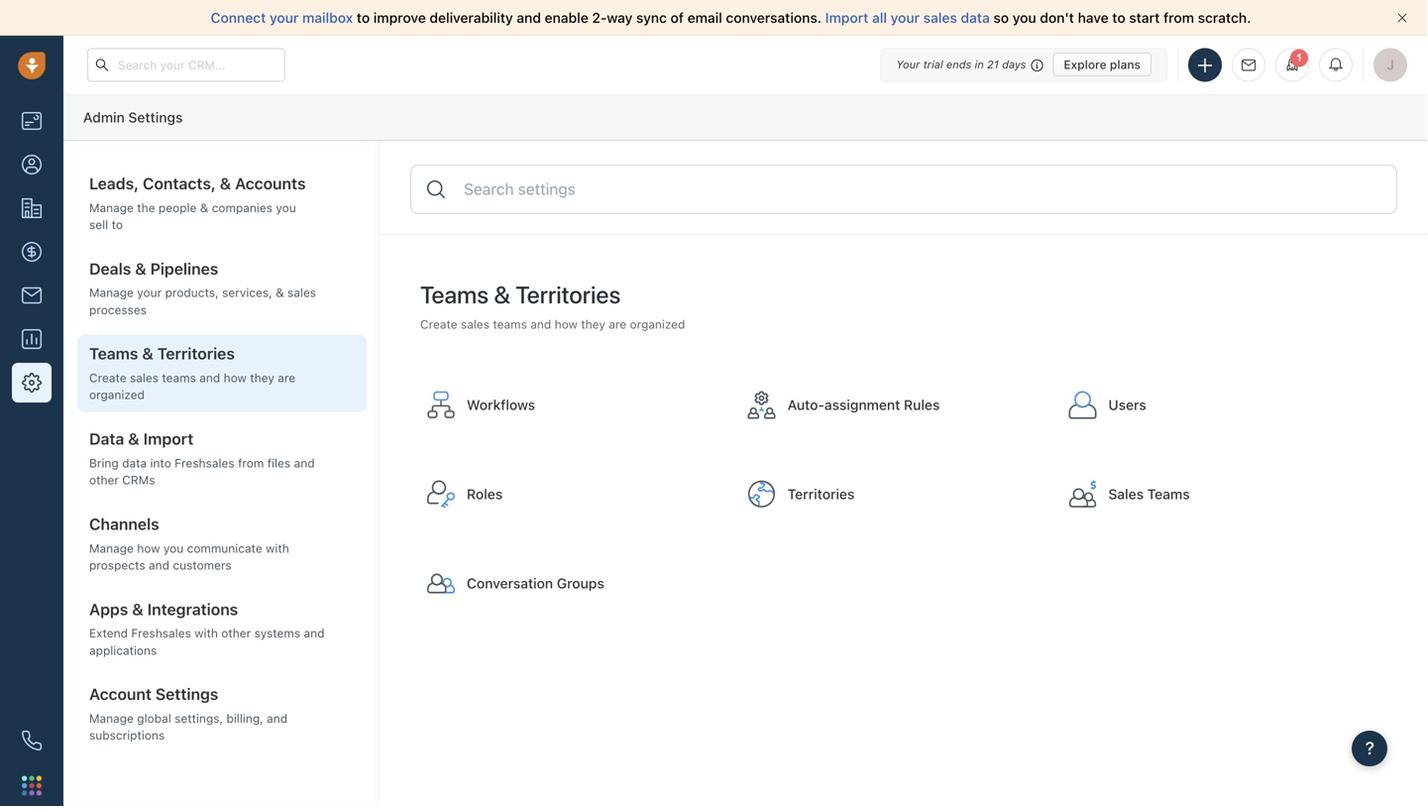 Task type: vqa. For each thing, say whether or not it's contained in the screenshot.
are
yes



Task type: describe. For each thing, give the bounding box(es) containing it.
email
[[688, 9, 723, 26]]

& inside apps & integrations extend freshsales with other systems and applications
[[132, 600, 143, 618]]

0 vertical spatial data
[[961, 9, 990, 26]]

settings for admin
[[128, 109, 183, 125]]

deals
[[89, 259, 131, 278]]

scratch.
[[1198, 9, 1252, 26]]

1 vertical spatial teams
[[162, 371, 196, 385]]

all
[[873, 9, 887, 26]]

explore plans link
[[1053, 53, 1152, 76]]

trial
[[924, 58, 944, 71]]

21
[[988, 58, 999, 71]]

files
[[267, 456, 291, 470]]

mailbox
[[302, 9, 353, 26]]

close image
[[1398, 13, 1408, 23]]

subscriptions
[[89, 728, 165, 742]]

accounts
[[235, 174, 306, 193]]

settings,
[[175, 711, 223, 725]]

data
[[89, 429, 124, 448]]

people
[[159, 201, 197, 215]]

phone element
[[12, 721, 52, 760]]

1 vertical spatial they
[[250, 371, 275, 385]]

admin
[[83, 109, 125, 125]]

auto-
[[788, 397, 825, 413]]

and left enable
[[517, 9, 541, 26]]

1 vertical spatial are
[[278, 371, 296, 385]]

applications
[[89, 643, 157, 657]]

and up workflows link
[[531, 317, 552, 331]]

pipelines
[[150, 259, 218, 278]]

plans
[[1110, 58, 1141, 71]]

users link
[[1057, 368, 1373, 442]]

manage inside leads, contacts, & accounts manage the people & companies you sell to
[[89, 201, 134, 215]]

with for integrations
[[195, 626, 218, 640]]

integrations
[[147, 600, 238, 618]]

1 horizontal spatial create
[[420, 317, 458, 331]]

in
[[975, 58, 984, 71]]

sales teams
[[1109, 486, 1190, 502]]

sales up trial at the top of the page
[[924, 9, 958, 26]]

and inside apps & integrations extend freshsales with other systems and applications
[[304, 626, 325, 640]]

0 horizontal spatial create
[[89, 371, 127, 385]]

1 link
[[1276, 48, 1310, 82]]

sales
[[1109, 486, 1144, 502]]

of
[[671, 9, 684, 26]]

account
[[89, 685, 152, 704]]

0 vertical spatial teams & territories create sales teams and how they are organized
[[420, 281, 686, 331]]

1 horizontal spatial territories
[[516, 281, 621, 308]]

assignment
[[825, 397, 901, 413]]

you inside leads, contacts, & accounts manage the people & companies you sell to
[[276, 201, 296, 215]]

and up data & import bring data into freshsales from files and other crms
[[200, 371, 220, 385]]

sales inside deals & pipelines manage your products, services, & sales processes
[[288, 286, 316, 300]]

customers
[[173, 558, 232, 572]]

freshsales inside data & import bring data into freshsales from files and other crms
[[175, 456, 235, 470]]

0 vertical spatial teams
[[420, 281, 489, 308]]

channels
[[89, 514, 159, 533]]

apps
[[89, 600, 128, 618]]

create sales groups to set up meetings, assign territories and more image
[[1067, 478, 1099, 510]]

conversation
[[467, 575, 553, 591]]

have
[[1078, 9, 1109, 26]]

manage inside channels manage how you communicate with prospects and customers
[[89, 541, 134, 555]]

systems
[[254, 626, 301, 640]]

sales down processes
[[130, 371, 159, 385]]

sales up workflows
[[461, 317, 490, 331]]

extend
[[89, 626, 128, 640]]

services,
[[222, 286, 272, 300]]

phone image
[[22, 731, 42, 751]]

1 horizontal spatial your
[[270, 9, 299, 26]]

bring
[[89, 456, 119, 470]]

0 vertical spatial import
[[826, 9, 869, 26]]

prospects
[[89, 558, 145, 572]]

global
[[137, 711, 171, 725]]

1 vertical spatial teams
[[89, 344, 138, 363]]

1 horizontal spatial how
[[224, 371, 247, 385]]

explore
[[1064, 58, 1107, 71]]

products,
[[165, 286, 219, 300]]

so
[[994, 9, 1009, 26]]

1
[[1297, 52, 1303, 64]]

with for how
[[266, 541, 289, 555]]

connect
[[211, 9, 266, 26]]

contacts,
[[143, 174, 216, 193]]

billing,
[[227, 711, 263, 725]]

leads,
[[89, 174, 139, 193]]

1 vertical spatial teams & territories create sales teams and how they are organized
[[89, 344, 296, 402]]

1 horizontal spatial from
[[1164, 9, 1195, 26]]

groups
[[557, 575, 605, 591]]

channels manage how you communicate with prospects and customers
[[89, 514, 289, 572]]



Task type: locate. For each thing, give the bounding box(es) containing it.
with down integrations
[[195, 626, 218, 640]]

0 horizontal spatial your
[[137, 286, 162, 300]]

0 vertical spatial with
[[266, 541, 289, 555]]

2 horizontal spatial how
[[555, 317, 578, 331]]

0 vertical spatial how
[[555, 317, 578, 331]]

0 vertical spatial organized
[[630, 317, 686, 331]]

companies
[[212, 201, 273, 215]]

with inside apps & integrations extend freshsales with other systems and applications
[[195, 626, 218, 640]]

1 horizontal spatial data
[[961, 9, 990, 26]]

days
[[1002, 58, 1027, 71]]

settings up settings,
[[156, 685, 218, 704]]

1 horizontal spatial to
[[357, 9, 370, 26]]

add users, edit their information, deactivate them from the account image
[[1067, 389, 1099, 421]]

other left systems
[[221, 626, 251, 640]]

1 vertical spatial from
[[238, 456, 264, 470]]

2 horizontal spatial territories
[[788, 486, 855, 502]]

2 horizontal spatial to
[[1113, 9, 1126, 26]]

way
[[607, 9, 633, 26]]

into
[[150, 456, 171, 470]]

account settings manage global settings, billing, and subscriptions
[[89, 685, 288, 742]]

import up the into
[[143, 429, 194, 448]]

2 vertical spatial teams
[[1148, 486, 1190, 502]]

1 horizontal spatial organized
[[630, 317, 686, 331]]

and
[[517, 9, 541, 26], [531, 317, 552, 331], [200, 371, 220, 385], [294, 456, 315, 470], [149, 558, 170, 572], [304, 626, 325, 640], [267, 711, 288, 725]]

to left the start
[[1113, 9, 1126, 26]]

communicate
[[187, 541, 262, 555]]

0 horizontal spatial teams
[[162, 371, 196, 385]]

0 horizontal spatial organized
[[89, 388, 145, 402]]

conversations.
[[726, 9, 822, 26]]

0 vertical spatial settings
[[128, 109, 183, 125]]

and right systems
[[304, 626, 325, 640]]

1 vertical spatial settings
[[156, 685, 218, 704]]

your trial ends in 21 days
[[897, 58, 1027, 71]]

0 horizontal spatial teams
[[89, 344, 138, 363]]

start
[[1130, 9, 1160, 26]]

2 horizontal spatial you
[[1013, 9, 1037, 26]]

users
[[1109, 397, 1147, 413]]

teams inside "link"
[[1148, 486, 1190, 502]]

Search your CRM... text field
[[87, 48, 286, 82]]

1 horizontal spatial you
[[276, 201, 296, 215]]

settings inside account settings manage global settings, billing, and subscriptions
[[156, 685, 218, 704]]

create
[[420, 317, 458, 331], [89, 371, 127, 385]]

your
[[897, 58, 920, 71]]

teams
[[493, 317, 527, 331], [162, 371, 196, 385]]

Search settings text field
[[462, 177, 1382, 202]]

settings for account
[[156, 685, 218, 704]]

apps & integrations extend freshsales with other systems and applications
[[89, 600, 325, 657]]

1 horizontal spatial other
[[221, 626, 251, 640]]

1 vertical spatial data
[[122, 456, 147, 470]]

your inside deals & pipelines manage your products, services, & sales processes
[[137, 286, 162, 300]]

0 vertical spatial you
[[1013, 9, 1037, 26]]

create up the data
[[89, 371, 127, 385]]

with right communicate
[[266, 541, 289, 555]]

2-
[[592, 9, 607, 26]]

and right the prospects at the bottom left
[[149, 558, 170, 572]]

you up customers
[[163, 541, 184, 555]]

from inside data & import bring data into freshsales from files and other crms
[[238, 456, 264, 470]]

leads, contacts, & accounts manage the people & companies you sell to
[[89, 174, 306, 232]]

from left files
[[238, 456, 264, 470]]

import all your sales data link
[[826, 9, 994, 26]]

0 horizontal spatial from
[[238, 456, 264, 470]]

are
[[609, 317, 627, 331], [278, 371, 296, 385]]

import left all
[[826, 9, 869, 26]]

your
[[270, 9, 299, 26], [891, 9, 920, 26], [137, 286, 162, 300]]

1 horizontal spatial teams
[[493, 317, 527, 331]]

from
[[1164, 9, 1195, 26], [238, 456, 264, 470]]

other inside apps & integrations extend freshsales with other systems and applications
[[221, 626, 251, 640]]

2 vertical spatial how
[[137, 541, 160, 555]]

create chat groups so members can pick up open conversations image
[[425, 568, 457, 599]]

rules
[[904, 397, 940, 413]]

0 vertical spatial other
[[89, 473, 119, 487]]

0 vertical spatial create
[[420, 317, 458, 331]]

1 manage from the top
[[89, 201, 134, 215]]

they down services,
[[250, 371, 275, 385]]

territories link
[[736, 457, 1052, 531]]

set up automated actions based on trigger conditions image
[[425, 389, 457, 421]]

how
[[555, 317, 578, 331], [224, 371, 247, 385], [137, 541, 160, 555]]

teams
[[420, 281, 489, 308], [89, 344, 138, 363], [1148, 486, 1190, 502]]

sync
[[637, 9, 667, 26]]

the
[[137, 201, 155, 215]]

put users in territories to auto-assign records to them image
[[746, 478, 778, 510]]

2 manage from the top
[[89, 286, 134, 300]]

data left so
[[961, 9, 990, 26]]

import inside data & import bring data into freshsales from files and other crms
[[143, 429, 194, 448]]

1 vertical spatial territories
[[157, 344, 235, 363]]

you right so
[[1013, 9, 1037, 26]]

and right billing,
[[267, 711, 288, 725]]

how down channels
[[137, 541, 160, 555]]

and inside account settings manage global settings, billing, and subscriptions
[[267, 711, 288, 725]]

improve
[[374, 9, 426, 26]]

and right files
[[294, 456, 315, 470]]

connect your mailbox link
[[211, 9, 357, 26]]

roles link
[[415, 457, 731, 531]]

0 horizontal spatial they
[[250, 371, 275, 385]]

territories
[[516, 281, 621, 308], [157, 344, 235, 363], [788, 486, 855, 502]]

explore plans
[[1064, 58, 1141, 71]]

1 horizontal spatial they
[[581, 317, 606, 331]]

& inside data & import bring data into freshsales from files and other crms
[[128, 429, 140, 448]]

processes
[[89, 303, 147, 317]]

freshsales down integrations
[[131, 626, 191, 640]]

connect your mailbox to improve deliverability and enable 2-way sync of email conversations. import all your sales data so you don't have to start from scratch.
[[211, 9, 1252, 26]]

to
[[357, 9, 370, 26], [1113, 9, 1126, 26], [112, 218, 123, 232]]

they
[[581, 317, 606, 331], [250, 371, 275, 385]]

teams & territories create sales teams and how they are organized
[[420, 281, 686, 331], [89, 344, 296, 402]]

don't
[[1040, 9, 1075, 26]]

auto-assignment rules link
[[736, 368, 1052, 442]]

how up workflows link
[[555, 317, 578, 331]]

create up set up automated actions based on trigger conditions icon
[[420, 317, 458, 331]]

0 vertical spatial from
[[1164, 9, 1195, 26]]

sales right services,
[[288, 286, 316, 300]]

1 vertical spatial organized
[[89, 388, 145, 402]]

1 vertical spatial other
[[221, 626, 251, 640]]

are up workflows link
[[609, 317, 627, 331]]

create roles with specific permissions, assign users to them image
[[425, 478, 457, 510]]

2 vertical spatial you
[[163, 541, 184, 555]]

0 vertical spatial territories
[[516, 281, 621, 308]]

roles
[[467, 486, 503, 502]]

0 vertical spatial freshsales
[[175, 456, 235, 470]]

0 horizontal spatial to
[[112, 218, 123, 232]]

admin settings
[[83, 109, 183, 125]]

0 vertical spatial teams
[[493, 317, 527, 331]]

manage inside deals & pipelines manage your products, services, & sales processes
[[89, 286, 134, 300]]

1 vertical spatial with
[[195, 626, 218, 640]]

0 horizontal spatial with
[[195, 626, 218, 640]]

data & import bring data into freshsales from files and other crms
[[89, 429, 315, 487]]

manage up the prospects at the bottom left
[[89, 541, 134, 555]]

data
[[961, 9, 990, 26], [122, 456, 147, 470]]

0 horizontal spatial import
[[143, 429, 194, 448]]

4 manage from the top
[[89, 711, 134, 725]]

freshsales right the into
[[175, 456, 235, 470]]

import
[[826, 9, 869, 26], [143, 429, 194, 448]]

freshworks switcher image
[[22, 776, 42, 795]]

1 vertical spatial how
[[224, 371, 247, 385]]

2 horizontal spatial teams
[[1148, 486, 1190, 502]]

and inside data & import bring data into freshsales from files and other crms
[[294, 456, 315, 470]]

they up workflows link
[[581, 317, 606, 331]]

to right sell
[[112, 218, 123, 232]]

deals & pipelines manage your products, services, & sales processes
[[89, 259, 316, 317]]

0 horizontal spatial territories
[[157, 344, 235, 363]]

from right the start
[[1164, 9, 1195, 26]]

you inside channels manage how you communicate with prospects and customers
[[163, 541, 184, 555]]

workflows link
[[415, 368, 731, 442]]

how down services,
[[224, 371, 247, 385]]

you
[[1013, 9, 1037, 26], [276, 201, 296, 215], [163, 541, 184, 555]]

1 vertical spatial freshsales
[[131, 626, 191, 640]]

send email image
[[1242, 59, 1256, 72]]

settings
[[128, 109, 183, 125], [156, 685, 218, 704]]

1 horizontal spatial with
[[266, 541, 289, 555]]

manage up processes
[[89, 286, 134, 300]]

1 horizontal spatial import
[[826, 9, 869, 26]]

settings right the 'admin' on the top of the page
[[128, 109, 183, 125]]

you down 'accounts'
[[276, 201, 296, 215]]

1 vertical spatial create
[[89, 371, 127, 385]]

manage up sell
[[89, 201, 134, 215]]

other down bring
[[89, 473, 119, 487]]

your right all
[[891, 9, 920, 26]]

1 horizontal spatial are
[[609, 317, 627, 331]]

sell
[[89, 218, 108, 232]]

0 horizontal spatial are
[[278, 371, 296, 385]]

auto-assignment rules
[[788, 397, 940, 413]]

set rules to assign contacts, accounts, deals to the right sales reps image
[[746, 389, 778, 421]]

1 horizontal spatial teams
[[420, 281, 489, 308]]

are up files
[[278, 371, 296, 385]]

ends
[[947, 58, 972, 71]]

conversation groups link
[[415, 547, 731, 620]]

to inside leads, contacts, & accounts manage the people & companies you sell to
[[112, 218, 123, 232]]

teams up data & import bring data into freshsales from files and other crms
[[162, 371, 196, 385]]

data inside data & import bring data into freshsales from files and other crms
[[122, 456, 147, 470]]

sales teams link
[[1057, 457, 1373, 531]]

with inside channels manage how you communicate with prospects and customers
[[266, 541, 289, 555]]

3 manage from the top
[[89, 541, 134, 555]]

manage inside account settings manage global settings, billing, and subscriptions
[[89, 711, 134, 725]]

data up crms
[[122, 456, 147, 470]]

1 vertical spatial you
[[276, 201, 296, 215]]

manage up subscriptions
[[89, 711, 134, 725]]

2 horizontal spatial your
[[891, 9, 920, 26]]

0 horizontal spatial how
[[137, 541, 160, 555]]

other inside data & import bring data into freshsales from files and other crms
[[89, 473, 119, 487]]

1 horizontal spatial teams & territories create sales teams and how they are organized
[[420, 281, 686, 331]]

0 horizontal spatial you
[[163, 541, 184, 555]]

0 horizontal spatial other
[[89, 473, 119, 487]]

2 vertical spatial territories
[[788, 486, 855, 502]]

deliverability
[[430, 9, 513, 26]]

how inside channels manage how you communicate with prospects and customers
[[137, 541, 160, 555]]

teams up workflows
[[493, 317, 527, 331]]

conversation groups
[[467, 575, 605, 591]]

enable
[[545, 9, 589, 26]]

1 vertical spatial import
[[143, 429, 194, 448]]

freshsales inside apps & integrations extend freshsales with other systems and applications
[[131, 626, 191, 640]]

your left mailbox at the top of page
[[270, 9, 299, 26]]

0 vertical spatial are
[[609, 317, 627, 331]]

workflows
[[467, 397, 536, 413]]

to right mailbox at the top of page
[[357, 9, 370, 26]]

and inside channels manage how you communicate with prospects and customers
[[149, 558, 170, 572]]

0 horizontal spatial teams & territories create sales teams and how they are organized
[[89, 344, 296, 402]]

0 vertical spatial they
[[581, 317, 606, 331]]

0 horizontal spatial data
[[122, 456, 147, 470]]

with
[[266, 541, 289, 555], [195, 626, 218, 640]]

crms
[[122, 473, 155, 487]]

your up processes
[[137, 286, 162, 300]]

other
[[89, 473, 119, 487], [221, 626, 251, 640]]



